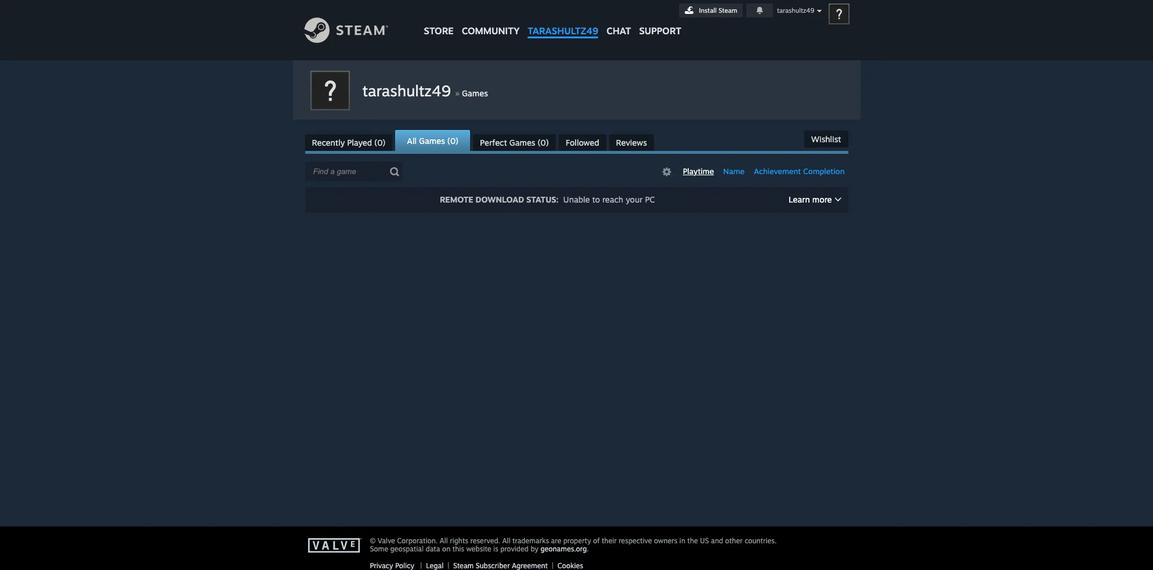 Task type: vqa. For each thing, say whether or not it's contained in the screenshot.
Achievement Completion button
yes



Task type: describe. For each thing, give the bounding box(es) containing it.
»
[[455, 87, 460, 99]]

completion
[[803, 167, 845, 176]]

property
[[564, 536, 591, 545]]

achievement completion button
[[751, 165, 848, 178]]

community link
[[458, 0, 524, 42]]

store
[[424, 25, 454, 37]]

reviews
[[616, 138, 647, 147]]

followed
[[566, 138, 599, 147]]

wishlist link
[[805, 131, 848, 147]]

us
[[700, 536, 709, 545]]

more
[[813, 194, 832, 204]]

this
[[453, 545, 464, 553]]

games link
[[462, 88, 488, 98]]

recently
[[312, 138, 345, 147]]

reviews link
[[609, 134, 654, 151]]

download
[[476, 194, 524, 204]]

community
[[462, 25, 520, 37]]

wishlist
[[812, 134, 841, 144]]

chat
[[607, 25, 631, 37]]

name
[[723, 167, 745, 176]]

achievement
[[754, 167, 801, 176]]

tarashultz49 » games
[[363, 81, 488, 100]]

some
[[370, 545, 388, 553]]

recently played (0) link
[[305, 134, 393, 151]]

pc
[[645, 194, 655, 204]]

games inside tarashultz49 » games
[[462, 88, 488, 98]]

provided
[[501, 545, 529, 553]]

.
[[587, 545, 589, 553]]

on
[[442, 545, 451, 553]]

learn more
[[789, 194, 832, 204]]

followed link
[[559, 134, 606, 151]]

Find a game field
[[305, 162, 402, 181]]

perfect games (0)
[[480, 138, 549, 147]]

website
[[466, 545, 491, 553]]

2 vertical spatial tarashultz49
[[363, 81, 451, 100]]

played
[[347, 138, 372, 147]]

status:
[[527, 194, 559, 204]]

their
[[602, 536, 617, 545]]

valve
[[378, 536, 395, 545]]

(0) for all games (0)
[[447, 136, 459, 146]]

games for perfect games (0)
[[510, 138, 536, 147]]

1 vertical spatial tarashultz49 link
[[363, 81, 455, 100]]

name button
[[720, 165, 748, 178]]

geonames.org
[[541, 545, 587, 553]]

owners
[[654, 536, 678, 545]]

data
[[426, 545, 440, 553]]

install steam link
[[679, 3, 743, 17]]

0 vertical spatial tarashultz49 link
[[524, 0, 603, 42]]

playtime button
[[680, 165, 718, 178]]

support
[[639, 25, 682, 37]]

achievement completion
[[754, 167, 845, 176]]

your
[[626, 194, 643, 204]]

recently played (0)
[[312, 138, 386, 147]]



Task type: locate. For each thing, give the bounding box(es) containing it.
all games (0) link
[[396, 130, 470, 151]]

(0)
[[447, 136, 459, 146], [374, 138, 386, 147], [538, 138, 549, 147]]

reserved.
[[471, 536, 500, 545]]

1 horizontal spatial tarashultz49 link
[[524, 0, 603, 42]]

(0) right played
[[374, 138, 386, 147]]

geonames.org link
[[541, 545, 587, 553]]

other
[[725, 536, 743, 545]]

geospatial
[[390, 545, 424, 553]]

are
[[551, 536, 562, 545]]

store link
[[420, 0, 458, 42]]

games right perfect on the left top of page
[[510, 138, 536, 147]]

0 horizontal spatial tarashultz49
[[363, 81, 451, 100]]

is
[[493, 545, 499, 553]]

chat link
[[603, 0, 635, 39]]

tarashultz49 link left chat
[[524, 0, 603, 42]]

games for all games (0)
[[419, 136, 445, 146]]

all left rights
[[440, 536, 448, 545]]

(0) for recently played (0)
[[374, 138, 386, 147]]

(0) left the followed
[[538, 138, 549, 147]]

© valve corporation. all rights reserved. all trademarks are property of their respective owners in the us and other countries. some geospatial data on this website is provided by geonames.org .
[[370, 536, 777, 553]]

tarashultz49 link
[[524, 0, 603, 42], [363, 81, 455, 100]]

2 horizontal spatial (0)
[[538, 138, 549, 147]]

games down tarashultz49 » games on the left of page
[[419, 136, 445, 146]]

support link
[[635, 0, 686, 39]]

©
[[370, 536, 376, 545]]

2 horizontal spatial tarashultz49
[[777, 6, 815, 15]]

(0) for perfect games (0)
[[538, 138, 549, 147]]

0 horizontal spatial games
[[419, 136, 445, 146]]

1 horizontal spatial all
[[440, 536, 448, 545]]

countries.
[[745, 536, 777, 545]]

1 vertical spatial tarashultz49
[[528, 25, 599, 37]]

learn
[[789, 194, 810, 204]]

install steam
[[699, 6, 738, 15]]

games
[[462, 88, 488, 98], [419, 136, 445, 146], [510, 138, 536, 147]]

2 horizontal spatial all
[[502, 536, 511, 545]]

reach
[[603, 194, 624, 204]]

trademarks
[[513, 536, 549, 545]]

0 horizontal spatial (0)
[[374, 138, 386, 147]]

perfect games (0) link
[[473, 134, 556, 151]]

and
[[711, 536, 723, 545]]

install
[[699, 6, 717, 15]]

tarashultz49 link up all games (0) link
[[363, 81, 455, 100]]

unable
[[563, 194, 590, 204]]

all
[[407, 136, 417, 146], [440, 536, 448, 545], [502, 536, 511, 545]]

the
[[688, 536, 698, 545]]

0 horizontal spatial all
[[407, 136, 417, 146]]

1 horizontal spatial games
[[462, 88, 488, 98]]

0 horizontal spatial tarashultz49 link
[[363, 81, 455, 100]]

playtime
[[683, 167, 714, 176]]

by
[[531, 545, 539, 553]]

corporation.
[[397, 536, 438, 545]]

all games (0)
[[407, 136, 459, 146]]

perfect
[[480, 138, 507, 147]]

games inside all games (0) link
[[419, 136, 445, 146]]

0 vertical spatial tarashultz49
[[777, 6, 815, 15]]

remote
[[440, 194, 474, 204]]

of
[[593, 536, 600, 545]]

2 horizontal spatial games
[[510, 138, 536, 147]]

all right is on the bottom left
[[502, 536, 511, 545]]

in
[[680, 536, 686, 545]]

games inside perfect games (0) link
[[510, 138, 536, 147]]

rights
[[450, 536, 469, 545]]

steam
[[719, 6, 738, 15]]

respective
[[619, 536, 652, 545]]

to
[[592, 194, 600, 204]]

(0) left perfect on the left top of page
[[447, 136, 459, 146]]

games right »
[[462, 88, 488, 98]]

valve logo image
[[308, 538, 364, 553]]

remote download status: unable to reach your pc
[[440, 194, 655, 204]]

tarashultz49
[[777, 6, 815, 15], [528, 25, 599, 37], [363, 81, 451, 100]]

all down tarashultz49 » games on the left of page
[[407, 136, 417, 146]]

1 horizontal spatial (0)
[[447, 136, 459, 146]]

1 horizontal spatial tarashultz49
[[528, 25, 599, 37]]



